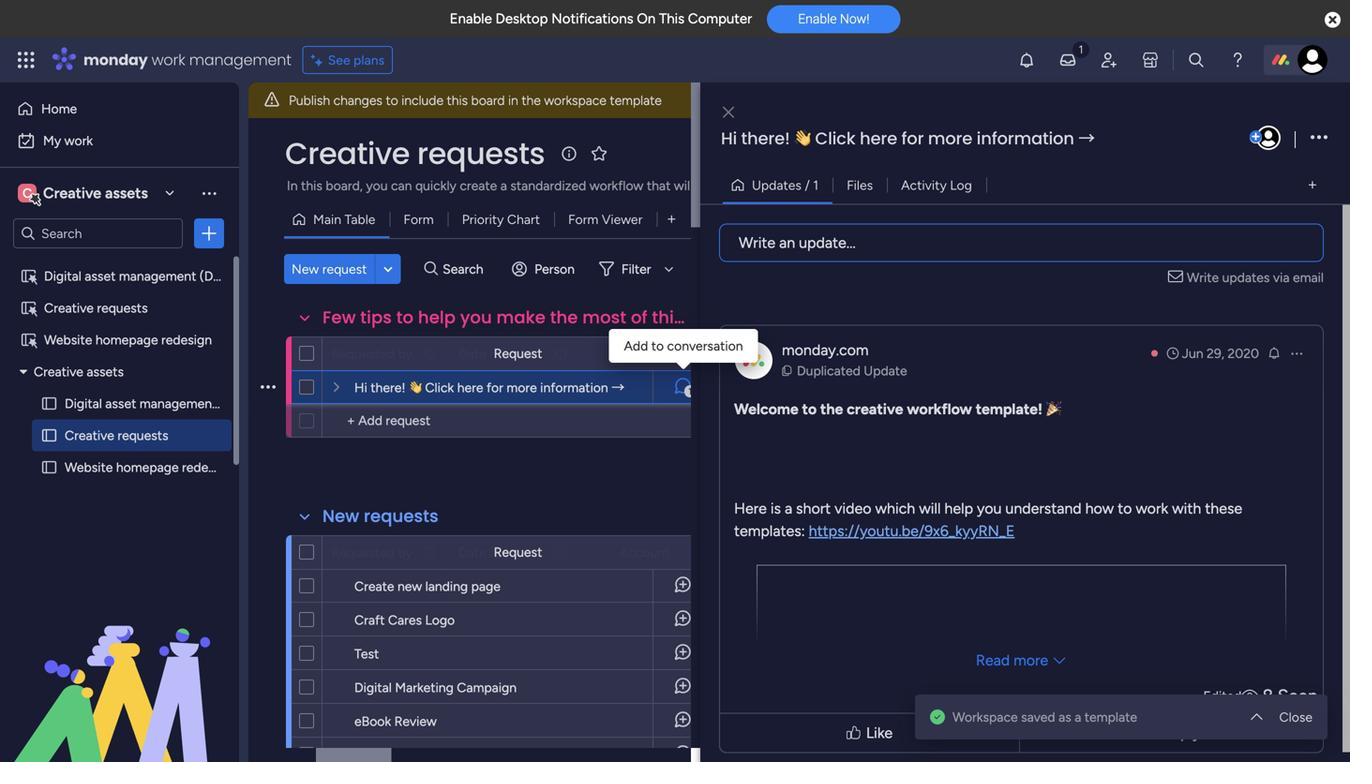 Task type: describe. For each thing, give the bounding box(es) containing it.
review
[[394, 714, 437, 730]]

public board image
[[40, 395, 58, 413]]

request
[[322, 261, 367, 277]]

column information image
[[422, 346, 437, 361]]

jun 29, 2020 link
[[1165, 344, 1259, 363]]

hi there!   👋  click here for more information  → inside field
[[721, 127, 1095, 150]]

1 ny ice cream from the top
[[611, 612, 678, 626]]

2020
[[1228, 346, 1259, 361]]

0 vertical spatial digital
[[44, 268, 81, 284]]

ebook
[[354, 714, 391, 730]]

marketing
[[395, 680, 454, 696]]

close button
[[1272, 702, 1320, 732]]

0 vertical spatial website homepage redesign
[[44, 332, 212, 348]]

few tips to help you make the most of this template :)
[[323, 306, 784, 330]]

public board under template workspace image for creative requests
[[20, 299, 38, 317]]

write for write an update...
[[739, 234, 776, 252]]

monday marketplace image
[[1141, 51, 1160, 69]]

filter button
[[592, 254, 680, 284]]

help
[[1271, 715, 1304, 734]]

work inside here is a short video which will help you understand how to work with these templates:
[[1136, 500, 1168, 518]]

enable for enable desktop notifications on this computer
[[450, 10, 492, 27]]

activity log
[[901, 177, 972, 193]]

create new landing page
[[354, 579, 501, 594]]

logo
[[425, 612, 455, 628]]

8
[[1263, 686, 1274, 707]]

computer
[[688, 10, 752, 27]]

0 horizontal spatial hi there!   👋  click here for more information  →
[[354, 380, 625, 396]]

my work
[[43, 133, 93, 149]]

feb
[[498, 579, 519, 594]]

viewer
[[602, 211, 643, 227]]

main table
[[313, 211, 375, 227]]

in
[[508, 92, 518, 108]]

search everything image
[[1187, 51, 1206, 69]]

1 vertical spatial 👋
[[409, 380, 422, 396]]

list box containing digital asset management (dam)
[[0, 256, 258, 737]]

person
[[535, 261, 575, 277]]

2 vertical spatial options image
[[1289, 346, 1304, 361]]

1 vertical spatial for
[[487, 380, 503, 396]]

2 ny ice cream from the top
[[611, 714, 678, 727]]

creative for public board under template workspace image associated with creative requests
[[44, 300, 94, 316]]

0 horizontal spatial add view image
[[668, 213, 676, 226]]

1 vertical spatial here
[[457, 380, 483, 396]]

like button
[[724, 705, 1015, 761]]

1 vertical spatial website
[[65, 459, 113, 475]]

1 date from the top
[[459, 346, 486, 362]]

landing
[[425, 579, 468, 594]]

1 vertical spatial asset
[[105, 396, 136, 412]]

to left include
[[386, 92, 398, 108]]

updates
[[752, 177, 802, 193]]

workflow
[[907, 400, 972, 418]]

changes
[[333, 92, 383, 108]]

enable desktop notifications on this computer
[[450, 10, 752, 27]]

0 vertical spatial homepage
[[95, 332, 158, 348]]

seen
[[1278, 686, 1317, 707]]

new request button
[[284, 254, 375, 284]]

Few tips to help you make the most of this template :) field
[[318, 306, 784, 330]]

0 vertical spatial 1
[[813, 177, 819, 193]]

page
[[471, 579, 501, 594]]

2 ice from the top
[[629, 714, 644, 727]]

2 texas from the top
[[618, 680, 646, 693]]

add
[[624, 338, 648, 354]]

0 horizontal spatial 1
[[688, 386, 692, 397]]

2 date from the top
[[459, 545, 486, 561]]

to inside here is a short video which will help you understand how to work with these templates:
[[1118, 500, 1132, 518]]

more inside field
[[928, 127, 973, 150]]

account for 1st account field
[[620, 346, 670, 362]]

see
[[328, 52, 350, 68]]

enable now! button
[[767, 5, 901, 33]]

how
[[1085, 500, 1114, 518]]

mar for mar 17
[[496, 679, 516, 694]]

most
[[583, 306, 627, 330]]

creative
[[847, 400, 903, 418]]

8 seen
[[1263, 686, 1317, 707]]

lottie animation image
[[0, 573, 239, 762]]

Creative requests field
[[280, 133, 550, 174]]

lottie animation element
[[0, 573, 239, 762]]

these
[[1205, 500, 1243, 518]]

1 image
[[1073, 38, 1090, 60]]

read
[[976, 652, 1010, 670]]

sort board by any column image
[[686, 260, 716, 278]]

assets inside workspace selection element
[[105, 184, 148, 202]]

main
[[313, 211, 341, 227]]

which
[[875, 500, 915, 518]]

creative assets inside workspace selection element
[[43, 184, 148, 202]]

to right 'add'
[[651, 338, 664, 354]]

form viewer button
[[554, 204, 657, 234]]

1 requested by field from the top
[[327, 344, 417, 364]]

2 account field from the top
[[615, 542, 674, 563]]

more inside "button"
[[1014, 652, 1048, 670]]

test
[[354, 646, 379, 662]]

write an update... button
[[719, 224, 1324, 262]]

1 request from the top
[[494, 346, 542, 361]]

creative for public board icon associated with creative requests
[[65, 428, 114, 444]]

there! inside field
[[741, 127, 790, 150]]

1 gym from the top
[[649, 646, 671, 660]]

1 vertical spatial digital asset management (dam)
[[65, 396, 258, 412]]

new request
[[292, 261, 367, 277]]

update...
[[799, 234, 856, 252]]

New requests field
[[318, 504, 443, 529]]

reply button
[[1024, 718, 1319, 749]]

+ Add request text field
[[332, 410, 656, 432]]

main table button
[[284, 204, 390, 234]]

new requests
[[323, 504, 439, 528]]

1 requested by from the top
[[332, 346, 413, 362]]

here is a short video which will help you understand how to work with these templates:
[[734, 500, 1243, 540]]

angle down image
[[384, 262, 393, 276]]

john smith image
[[1298, 45, 1328, 75]]

this
[[659, 10, 685, 27]]

template!
[[976, 400, 1043, 418]]

saved
[[1021, 709, 1055, 725]]

1 horizontal spatial add view image
[[1309, 178, 1317, 192]]

read more
[[976, 652, 1048, 670]]

1 vertical spatial redesign
[[182, 459, 233, 475]]

enable now!
[[798, 11, 870, 26]]

🎉
[[1046, 400, 1061, 418]]

7
[[522, 579, 528, 594]]

1 vertical spatial homepage
[[116, 459, 179, 475]]

:)
[[771, 306, 784, 330]]

1 vertical spatial website homepage redesign
[[65, 459, 233, 475]]

0 vertical spatial management
[[189, 49, 291, 70]]

help inside here is a short video which will help you understand how to work with these templates:
[[945, 500, 973, 518]]

👋 inside field
[[794, 127, 811, 150]]

this inside field
[[652, 306, 683, 330]]

home option
[[11, 94, 228, 124]]

0 horizontal spatial the
[[522, 92, 541, 108]]

new for new requests
[[323, 504, 359, 528]]

duplicated
[[797, 363, 861, 379]]

monday work management
[[83, 49, 291, 70]]

duplicated update
[[797, 363, 907, 379]]

mar 22
[[495, 747, 532, 762]]

craft cares logo
[[354, 612, 455, 628]]

read more button
[[720, 642, 1323, 679]]

make
[[497, 306, 546, 330]]

the inside field
[[550, 306, 578, 330]]

workspace options image
[[200, 184, 218, 202]]

an
[[779, 234, 795, 252]]

0 vertical spatial creative requests
[[285, 133, 545, 174]]

2 date requested from the top
[[459, 545, 549, 561]]

1 vertical spatial more
[[507, 380, 537, 396]]

workspace image
[[18, 183, 37, 203]]

c
[[22, 185, 32, 201]]

reply
[[1163, 724, 1201, 742]]

invite members image
[[1100, 51, 1119, 69]]

(dam) for public board under template workspace image associated with digital asset management (dam)
[[200, 268, 238, 284]]

envelope o image
[[1168, 268, 1187, 287]]

1 texas gym from the top
[[618, 646, 671, 660]]

(dam) for public board image
[[220, 396, 258, 412]]

my
[[43, 133, 61, 149]]

3 texas gym from the top
[[618, 747, 671, 761]]

1 vertical spatial options image
[[200, 224, 218, 243]]

a inside here is a short video which will help you understand how to work with these templates:
[[785, 500, 792, 518]]

like
[[866, 724, 893, 742]]

conversation
[[667, 338, 743, 354]]

hi inside field
[[721, 127, 737, 150]]

chart
[[507, 211, 540, 227]]

will
[[919, 500, 941, 518]]

assets inside list box
[[87, 364, 124, 380]]

welcome to the creative workflow template! 🎉
[[734, 400, 1061, 418]]

2 gym from the top
[[649, 680, 671, 693]]

1 vertical spatial →
[[612, 380, 625, 396]]

understand
[[1006, 500, 1082, 518]]

notifications image
[[1017, 51, 1036, 69]]

with
[[1172, 500, 1201, 518]]

priority
[[462, 211, 504, 227]]

public board under template workspace image
[[20, 331, 38, 349]]

form for form
[[404, 211, 434, 227]]

1 horizontal spatial a
[[1075, 709, 1081, 725]]

activity log button
[[887, 170, 986, 200]]

2 vertical spatial management
[[140, 396, 217, 412]]

to inside field
[[396, 306, 414, 330]]

short
[[796, 500, 831, 518]]

1 vertical spatial hi
[[354, 380, 367, 396]]

new for new request
[[292, 261, 319, 277]]

0 horizontal spatial information
[[540, 380, 608, 396]]

public board under template workspace image for digital asset management (dam)
[[20, 267, 38, 285]]

0 vertical spatial website
[[44, 332, 92, 348]]

2 vertical spatial the
[[820, 400, 843, 418]]



Task type: locate. For each thing, give the bounding box(es) containing it.
create
[[354, 579, 394, 594]]

information inside field
[[977, 127, 1074, 150]]

column information image
[[553, 346, 568, 361], [685, 346, 700, 361], [422, 545, 437, 560], [553, 545, 568, 560], [685, 545, 700, 560]]

1 vertical spatial information
[[540, 380, 608, 396]]

close
[[1280, 709, 1313, 725]]

public board image for creative requests
[[40, 427, 58, 444]]

hi there!   👋  click here for more information  → up activity
[[721, 127, 1095, 150]]

desktop
[[496, 10, 548, 27]]

requested up the create
[[332, 545, 395, 561]]

by left column information icon
[[398, 346, 413, 362]]

0 vertical spatial ny ice cream
[[611, 612, 678, 626]]

Hi there!   👋  Click here for more information  → field
[[716, 127, 1246, 151]]

1 vertical spatial hi there!   👋  click here for more information  →
[[354, 380, 625, 396]]

creative inside workspace selection element
[[43, 184, 101, 202]]

to right how
[[1118, 500, 1132, 518]]

files
[[847, 177, 873, 193]]

1 vertical spatial assets
[[87, 364, 124, 380]]

2 requested from the top
[[332, 545, 395, 561]]

enable left now!
[[798, 11, 837, 26]]

2 enable from the left
[[798, 11, 837, 26]]

add view image right viewer
[[668, 213, 676, 226]]

via
[[1273, 270, 1290, 286]]

Date requested field
[[454, 344, 549, 364], [454, 542, 549, 563]]

options image right the reminder image in the top of the page
[[1289, 346, 1304, 361]]

→ down 1 'image' on the top right of the page
[[1079, 127, 1095, 150]]

0 vertical spatial more
[[928, 127, 973, 150]]

hi
[[721, 127, 737, 150], [354, 380, 367, 396]]

help
[[418, 306, 456, 330], [945, 500, 973, 518]]

0 vertical spatial 👋
[[794, 127, 811, 150]]

0 vertical spatial this
[[447, 92, 468, 108]]

write for write updates via email
[[1187, 270, 1219, 286]]

reminder image
[[1267, 346, 1282, 361]]

person button
[[505, 254, 586, 284]]

0 vertical spatial write
[[739, 234, 776, 252]]

2 horizontal spatial template
[[1085, 709, 1137, 725]]

0 vertical spatial new
[[292, 261, 319, 277]]

1 vertical spatial requested
[[332, 545, 395, 561]]

0 vertical spatial a
[[785, 500, 792, 518]]

0 vertical spatial requested
[[490, 346, 549, 362]]

account up the yay bicycles
[[620, 545, 670, 561]]

cream
[[647, 612, 678, 626], [647, 714, 678, 727]]

list box
[[0, 256, 258, 737]]

assets right caret down icon
[[87, 364, 124, 380]]

👋 up + add request text field
[[409, 380, 422, 396]]

1 date requested field from the top
[[454, 344, 549, 364]]

the right in
[[522, 92, 541, 108]]

add to favorites image
[[590, 144, 609, 163]]

assets up search in workspace "field"
[[105, 184, 148, 202]]

date requested field down make
[[454, 344, 549, 364]]

0 vertical spatial the
[[522, 92, 541, 108]]

requested by up the create
[[332, 545, 413, 561]]

0 vertical spatial ice
[[629, 612, 644, 626]]

requested down make
[[490, 346, 549, 362]]

requested up the 7 on the left
[[490, 545, 549, 561]]

management left options image
[[140, 396, 217, 412]]

write inside button
[[739, 234, 776, 252]]

for up + add request text field
[[487, 380, 503, 396]]

1 ice from the top
[[629, 612, 644, 626]]

dapulse addbtn image
[[1250, 131, 1262, 143]]

1 vertical spatial mar
[[495, 747, 515, 762]]

management up publish
[[189, 49, 291, 70]]

ny
[[611, 612, 627, 626], [611, 714, 627, 727]]

mar for mar 22
[[495, 747, 515, 762]]

of
[[631, 306, 648, 330]]

1 vertical spatial date requested
[[459, 545, 549, 561]]

1 vertical spatial requested
[[490, 545, 549, 561]]

this left board
[[447, 92, 468, 108]]

0 vertical spatial ny
[[611, 612, 627, 626]]

bicycles
[[634, 579, 675, 593]]

1 vertical spatial date requested field
[[454, 542, 549, 563]]

👋 up /
[[794, 127, 811, 150]]

1 cream from the top
[[647, 612, 678, 626]]

here inside field
[[860, 127, 897, 150]]

creative
[[285, 133, 410, 174], [43, 184, 101, 202], [44, 300, 94, 316], [34, 364, 83, 380], [65, 428, 114, 444]]

1 horizontal spatial hi
[[721, 127, 737, 150]]

see plans button
[[303, 46, 393, 74]]

1 horizontal spatial information
[[977, 127, 1074, 150]]

feb 7
[[498, 579, 528, 594]]

asset
[[85, 268, 116, 284], [105, 396, 136, 412]]

v2 search image
[[424, 259, 438, 280]]

1 vertical spatial management
[[119, 268, 196, 284]]

1 vertical spatial gym
[[649, 680, 671, 693]]

work
[[151, 49, 185, 70], [64, 133, 93, 149], [1136, 500, 1168, 518]]

here
[[860, 127, 897, 150], [457, 380, 483, 396]]

write left an
[[739, 234, 776, 252]]

2 vertical spatial digital
[[354, 680, 392, 696]]

1 public board under template workspace image from the top
[[20, 267, 38, 285]]

0 horizontal spatial enable
[[450, 10, 492, 27]]

29,
[[1207, 346, 1225, 361]]

click up files
[[815, 127, 856, 150]]

to down duplicated
[[802, 400, 817, 418]]

information down few tips to help you make the most of this template :)
[[540, 380, 608, 396]]

workspace saved as a template
[[953, 709, 1137, 725]]

more up log
[[928, 127, 973, 150]]

form left viewer
[[568, 211, 599, 227]]

hi down the tips
[[354, 380, 367, 396]]

request up feb 7
[[494, 544, 542, 560]]

0 vertical spatial add view image
[[1309, 178, 1317, 192]]

click inside field
[[815, 127, 856, 150]]

the left most
[[550, 306, 578, 330]]

requested
[[332, 346, 395, 362], [332, 545, 395, 561]]

to right the tips
[[396, 306, 414, 330]]

→ inside field
[[1079, 127, 1095, 150]]

account for 1st account field from the bottom of the page
[[620, 545, 670, 561]]

home link
[[11, 94, 228, 124]]

work inside option
[[64, 133, 93, 149]]

a
[[785, 500, 792, 518], [1075, 709, 1081, 725]]

enable left desktop
[[450, 10, 492, 27]]

more up + add request text field
[[507, 380, 537, 396]]

1 date requested from the top
[[459, 346, 549, 362]]

2 vertical spatial creative requests
[[65, 428, 168, 444]]

option
[[0, 259, 239, 263]]

form viewer
[[568, 211, 643, 227]]

1 down add to conversation
[[688, 386, 692, 397]]

v2 seen image
[[1243, 686, 1263, 707]]

video
[[835, 500, 872, 518]]

1 vertical spatial texas gym
[[618, 680, 671, 693]]

request
[[494, 346, 542, 361], [494, 544, 542, 560]]

→ down 'add'
[[612, 380, 625, 396]]

management
[[189, 49, 291, 70], [119, 268, 196, 284], [140, 396, 217, 412]]

2 requested by field from the top
[[327, 542, 417, 563]]

options image
[[1311, 125, 1328, 150], [200, 224, 218, 243], [1289, 346, 1304, 361]]

you left make
[[460, 306, 492, 330]]

date requested down make
[[459, 346, 549, 362]]

work for monday
[[151, 49, 185, 70]]

now!
[[840, 11, 870, 26]]

add view image up email
[[1309, 178, 1317, 192]]

2 account from the top
[[620, 545, 670, 561]]

1 public board image from the top
[[40, 427, 58, 444]]

17
[[519, 679, 531, 694]]

2 public board under template workspace image from the top
[[20, 299, 38, 317]]

0 vertical spatial redesign
[[161, 332, 212, 348]]

for inside hi there!   👋  click here for more information  → field
[[902, 127, 924, 150]]

2 vertical spatial work
[[1136, 500, 1168, 518]]

0 horizontal spatial click
[[425, 380, 454, 396]]

show board description image
[[558, 144, 581, 163]]

this
[[447, 92, 468, 108], [652, 306, 683, 330]]

0 horizontal spatial more
[[507, 380, 537, 396]]

work right "my"
[[64, 133, 93, 149]]

0 vertical spatial gym
[[649, 646, 671, 660]]

1 vertical spatial texas
[[618, 680, 646, 693]]

creative requests
[[285, 133, 545, 174], [44, 300, 148, 316], [65, 428, 168, 444]]

2 horizontal spatial options image
[[1311, 125, 1328, 150]]

1 ny from the top
[[611, 612, 627, 626]]

new
[[292, 261, 319, 277], [323, 504, 359, 528]]

new up the create
[[323, 504, 359, 528]]

a right the as
[[1075, 709, 1081, 725]]

3 texas from the top
[[618, 747, 646, 761]]

1 vertical spatial (dam)
[[220, 396, 258, 412]]

craft
[[354, 612, 385, 628]]

0 vertical spatial →
[[1079, 127, 1095, 150]]

monday.com
[[782, 341, 869, 359]]

Search in workspace field
[[39, 223, 157, 244]]

/
[[805, 177, 810, 193]]

files button
[[833, 170, 887, 200]]

arrow down image
[[658, 258, 680, 280]]

template up conversation
[[688, 306, 767, 330]]

work for my
[[64, 133, 93, 149]]

0 vertical spatial date
[[459, 346, 486, 362]]

digital up ebook
[[354, 680, 392, 696]]

1 horizontal spatial this
[[652, 306, 683, 330]]

1 horizontal spatial write
[[1187, 270, 1219, 286]]

email
[[1293, 270, 1324, 286]]

0 horizontal spatial new
[[292, 261, 319, 277]]

welcome
[[734, 400, 799, 418]]

requested by down the tips
[[332, 346, 413, 362]]

2 requested by from the top
[[332, 545, 413, 561]]

redesign
[[161, 332, 212, 348], [182, 459, 233, 475]]

0 vertical spatial click
[[815, 127, 856, 150]]

1 horizontal spatial there!
[[741, 127, 790, 150]]

1 requested from the top
[[490, 346, 549, 362]]

homepage
[[95, 332, 158, 348], [116, 459, 179, 475]]

requested by field up the create
[[327, 542, 417, 563]]

work right the "monday"
[[151, 49, 185, 70]]

you inside field
[[460, 306, 492, 330]]

0 vertical spatial requested
[[332, 346, 395, 362]]

0 vertical spatial texas
[[618, 646, 646, 660]]

0 vertical spatial template
[[610, 92, 662, 108]]

help right the "will"
[[945, 500, 973, 518]]

date up page
[[459, 545, 486, 561]]

Requested by field
[[327, 344, 417, 364], [327, 542, 417, 563]]

2 date requested field from the top
[[454, 542, 549, 563]]

0 vertical spatial assets
[[105, 184, 148, 202]]

2 cream from the top
[[647, 714, 678, 727]]

2 vertical spatial gym
[[649, 747, 671, 761]]

1 vertical spatial digital
[[65, 396, 102, 412]]

1 vertical spatial the
[[550, 306, 578, 330]]

templates:
[[734, 522, 805, 540]]

ny ice cream
[[611, 612, 678, 626], [611, 714, 678, 727]]

here up files
[[860, 127, 897, 150]]

date requested field up feb
[[454, 542, 549, 563]]

2 public board image from the top
[[40, 459, 58, 476]]

by
[[398, 346, 413, 362], [398, 545, 413, 561]]

options image down workspace options icon
[[200, 224, 218, 243]]

date right column information icon
[[459, 346, 486, 362]]

1 vertical spatial requested by field
[[327, 542, 417, 563]]

publish
[[289, 92, 330, 108]]

help up column information icon
[[418, 306, 456, 330]]

0 vertical spatial cream
[[647, 612, 678, 626]]

0 horizontal spatial options image
[[200, 224, 218, 243]]

2 by from the top
[[398, 545, 413, 561]]

(dam)
[[200, 268, 238, 284], [220, 396, 258, 412]]

2 request from the top
[[494, 544, 542, 560]]

1 vertical spatial creative assets
[[34, 364, 124, 380]]

include
[[402, 92, 444, 108]]

1 vertical spatial ny ice cream
[[611, 714, 678, 727]]

updates / 1 button
[[723, 170, 833, 200]]

management down search in workspace "field"
[[119, 268, 196, 284]]

on
[[637, 10, 656, 27]]

1 vertical spatial request
[[494, 544, 542, 560]]

0 horizontal spatial hi
[[354, 380, 367, 396]]

help inside field
[[418, 306, 456, 330]]

you inside here is a short video which will help you understand how to work with these templates:
[[977, 500, 1002, 518]]

template right the as
[[1085, 709, 1137, 725]]

1 vertical spatial work
[[64, 133, 93, 149]]

1 vertical spatial public board under template workspace image
[[20, 299, 38, 317]]

0 vertical spatial hi there!   👋  click here for more information  →
[[721, 127, 1095, 150]]

new inside "button"
[[292, 261, 319, 277]]

mar 17
[[496, 679, 531, 694]]

1 vertical spatial creative requests
[[44, 300, 148, 316]]

0 vertical spatial date requested
[[459, 346, 549, 362]]

creative for workspace image
[[43, 184, 101, 202]]

my work option
[[11, 126, 228, 156]]

date requested up feb
[[459, 545, 549, 561]]

select product image
[[17, 51, 36, 69]]

mar left 17
[[496, 679, 516, 694]]

as
[[1059, 709, 1072, 725]]

(dam) left options image
[[220, 396, 258, 412]]

write left updates
[[1187, 270, 1219, 286]]

1 horizontal spatial help
[[945, 500, 973, 518]]

template right workspace
[[610, 92, 662, 108]]

public board image for website homepage redesign
[[40, 459, 58, 476]]

digital down search in workspace "field"
[[44, 268, 81, 284]]

for up activity
[[902, 127, 924, 150]]

Account field
[[615, 344, 674, 364], [615, 542, 674, 563]]

information down notifications "image"
[[977, 127, 1074, 150]]

form
[[404, 211, 434, 227], [568, 211, 599, 227]]

1 requested from the top
[[332, 346, 395, 362]]

requested by field down the tips
[[327, 344, 417, 364]]

yay bicycles
[[614, 579, 675, 593]]

1 vertical spatial account field
[[615, 542, 674, 563]]

0 vertical spatial options image
[[1311, 125, 1328, 150]]

there! up the updates
[[741, 127, 790, 150]]

1 form from the left
[[404, 211, 434, 227]]

requested down the tips
[[332, 346, 395, 362]]

1 account from the top
[[620, 346, 670, 362]]

by up 'new'
[[398, 545, 413, 561]]

asset down search in workspace "field"
[[85, 268, 116, 284]]

1 by from the top
[[398, 346, 413, 362]]

john smith image
[[1256, 126, 1281, 150]]

for
[[902, 127, 924, 150], [487, 380, 503, 396]]

board
[[471, 92, 505, 108]]

2 texas gym from the top
[[618, 680, 671, 693]]

account
[[620, 346, 670, 362], [620, 545, 670, 561]]

2 horizontal spatial the
[[820, 400, 843, 418]]

0 horizontal spatial work
[[64, 133, 93, 149]]

2 form from the left
[[568, 211, 599, 227]]

1 enable from the left
[[450, 10, 492, 27]]

asset right public board image
[[105, 396, 136, 412]]

options image right john smith icon
[[1311, 125, 1328, 150]]

requests inside "field"
[[364, 504, 439, 528]]

mar left 22
[[495, 747, 515, 762]]

new
[[398, 579, 422, 594]]

2 requested from the top
[[490, 545, 549, 561]]

information
[[977, 127, 1074, 150], [540, 380, 608, 396]]

caret down image
[[20, 365, 27, 378]]

1 horizontal spatial 1
[[813, 177, 819, 193]]

1 vertical spatial requested by
[[332, 545, 413, 561]]

1 horizontal spatial options image
[[1289, 346, 1304, 361]]

close image
[[723, 106, 734, 119]]

1 texas from the top
[[618, 646, 646, 660]]

the down duplicated
[[820, 400, 843, 418]]

2 horizontal spatial more
[[1014, 652, 1048, 670]]

ebook review
[[354, 714, 437, 730]]

0 vertical spatial public board under template workspace image
[[20, 267, 38, 285]]

1 vertical spatial cream
[[647, 714, 678, 727]]

1 right /
[[813, 177, 819, 193]]

template inside few tips to help you make the most of this template :) field
[[688, 306, 767, 330]]

1 horizontal spatial 👋
[[794, 127, 811, 150]]

1 vertical spatial write
[[1187, 270, 1219, 286]]

you left understand
[[977, 500, 1002, 518]]

0 horizontal spatial →
[[612, 380, 625, 396]]

public board under template workspace image
[[20, 267, 38, 285], [20, 299, 38, 317]]

write an update...
[[739, 234, 856, 252]]

this right of
[[652, 306, 683, 330]]

1 horizontal spatial hi there!   👋  click here for more information  →
[[721, 127, 1095, 150]]

to
[[386, 92, 398, 108], [396, 306, 414, 330], [651, 338, 664, 354], [802, 400, 817, 418], [1118, 500, 1132, 518]]

a right the 'is' on the right
[[785, 500, 792, 518]]

hi down close icon
[[721, 127, 737, 150]]

3 gym from the top
[[649, 747, 671, 761]]

1 horizontal spatial click
[[815, 127, 856, 150]]

0 vertical spatial work
[[151, 49, 185, 70]]

updates / 1
[[752, 177, 819, 193]]

cares
[[388, 612, 422, 628]]

creative assets up public board image
[[34, 364, 124, 380]]

click
[[815, 127, 856, 150], [425, 380, 454, 396]]

options image
[[261, 363, 276, 410]]

home
[[41, 101, 77, 117]]

account down of
[[620, 346, 670, 362]]

1 vertical spatial ny
[[611, 714, 627, 727]]

2 ny from the top
[[611, 714, 627, 727]]

form up the v2 search image
[[404, 211, 434, 227]]

update feed image
[[1059, 51, 1077, 69]]

work left 'with'
[[1136, 500, 1168, 518]]

update
[[864, 363, 907, 379]]

0 vertical spatial asset
[[85, 268, 116, 284]]

publish changes to include this board in the workspace template
[[289, 92, 662, 108]]

digital right public board image
[[65, 396, 102, 412]]

workspace selection element
[[18, 182, 151, 206]]

0 vertical spatial account
[[620, 346, 670, 362]]

public board image
[[40, 427, 58, 444], [40, 459, 58, 476]]

digital marketing campaign
[[354, 680, 517, 696]]

you
[[460, 306, 492, 330], [977, 500, 1002, 518]]

request down make
[[494, 346, 542, 361]]

enable inside button
[[798, 11, 837, 26]]

date
[[459, 346, 486, 362], [459, 545, 486, 561]]

account field up the yay bicycles
[[615, 542, 674, 563]]

2 vertical spatial texas gym
[[618, 747, 671, 761]]

add view image
[[1309, 178, 1317, 192], [668, 213, 676, 226]]

form button
[[390, 204, 448, 234]]

dapulse close image
[[1325, 11, 1341, 30]]

0 horizontal spatial for
[[487, 380, 503, 396]]

enable for enable now!
[[798, 11, 837, 26]]

here up + add request text field
[[457, 380, 483, 396]]

creative assets up search in workspace "field"
[[43, 184, 148, 202]]

hi there!   👋  click here for more information  → up + add request text field
[[354, 380, 625, 396]]

click down column information icon
[[425, 380, 454, 396]]

0 vertical spatial digital asset management (dam)
[[44, 268, 238, 284]]

Search field
[[438, 256, 494, 282]]

help image
[[1228, 51, 1247, 69]]

new left request
[[292, 261, 319, 277]]

22
[[518, 747, 532, 762]]

account field down of
[[615, 344, 674, 364]]

0 horizontal spatial you
[[460, 306, 492, 330]]

1 horizontal spatial template
[[688, 306, 767, 330]]

priority chart button
[[448, 204, 554, 234]]

1 account field from the top
[[615, 344, 674, 364]]

(dam) down workspace options icon
[[200, 268, 238, 284]]

more right read
[[1014, 652, 1048, 670]]

2 vertical spatial template
[[1085, 709, 1137, 725]]

1 vertical spatial click
[[425, 380, 454, 396]]

form for form viewer
[[568, 211, 599, 227]]

table
[[345, 211, 375, 227]]

there! down the tips
[[371, 380, 406, 396]]

monday
[[83, 49, 148, 70]]

new inside "field"
[[323, 504, 359, 528]]

0 horizontal spatial there!
[[371, 380, 406, 396]]



Task type: vqa. For each thing, say whether or not it's contained in the screenshot.
Show Board Description icon
yes



